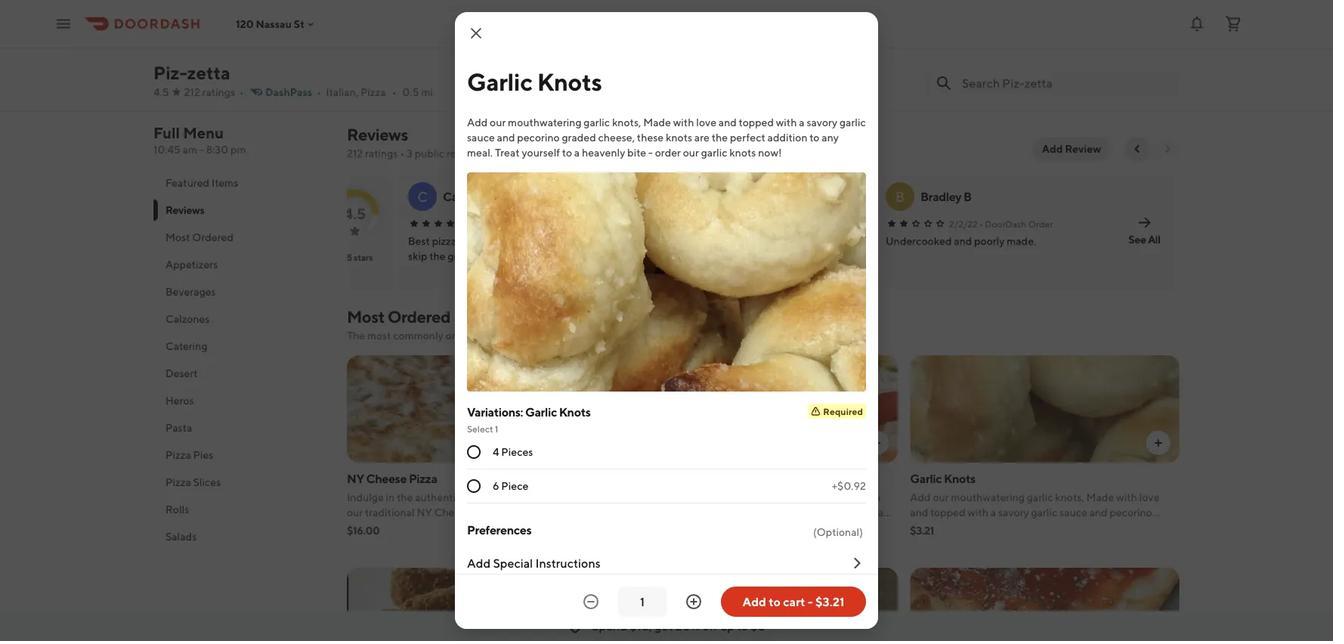 Task type: locate. For each thing, give the bounding box(es) containing it.
menu
[[183, 124, 224, 142]]

2 with from the left
[[776, 116, 797, 129]]

spend $15, get 20% off up to $5
[[592, 619, 766, 633]]

piece
[[501, 480, 529, 492]]

1 horizontal spatial a
[[799, 116, 805, 129]]

our up sauce
[[490, 116, 506, 129]]

• doordash review for c
[[506, 218, 586, 229]]

0 vertical spatial $16.00
[[497, 70, 532, 82]]

1 vertical spatial $16.00
[[347, 524, 380, 537]]

0 horizontal spatial most
[[166, 231, 190, 243]]

margarita pizza image
[[348, 0, 482, 46], [629, 355, 898, 463]]

variations: garlic knots group
[[467, 404, 866, 504]]

0 vertical spatial 4.5
[[153, 86, 169, 98]]

reviews
[[347, 125, 408, 144], [166, 204, 204, 216]]

dishes
[[535, 329, 565, 342]]

b right cassie
[[480, 189, 488, 204]]

4.5 down piz-
[[153, 86, 169, 98]]

with up addition
[[776, 116, 797, 129]]

add special instructions button
[[467, 543, 866, 584]]

5
[[347, 252, 352, 262]]

review for s
[[795, 218, 825, 229]]

knots
[[666, 131, 693, 144], [730, 146, 756, 159]]

of
[[337, 252, 345, 262]]

meal.
[[467, 146, 493, 159]]

to left cart on the bottom right of page
[[769, 595, 781, 609]]

add down the item search search box
[[1042, 143, 1063, 155]]

• right "7/25/22"
[[746, 218, 750, 229]]

italian,
[[326, 86, 358, 98]]

featured items
[[166, 177, 238, 189]]

bradley b
[[921, 189, 972, 204]]

1 vertical spatial 212
[[347, 147, 363, 160]]

a
[[799, 116, 805, 129], [574, 146, 580, 159]]

notification bell image
[[1188, 15, 1207, 33]]

this
[[592, 329, 609, 342]]

0 horizontal spatial our
[[490, 116, 506, 129]]

instructions
[[536, 556, 601, 570]]

most
[[166, 231, 190, 243], [347, 307, 385, 327]]

0 horizontal spatial -
[[200, 143, 204, 156]]

add item to cart image
[[885, 19, 897, 31], [871, 437, 883, 449], [1153, 437, 1165, 449]]

rolls
[[166, 503, 189, 516]]

garlic knots dialog
[[455, 12, 878, 629]]

mozzarella sticks image
[[347, 568, 617, 641]]

$25.00 button
[[922, 0, 1057, 108]]

cart
[[783, 595, 806, 609]]

add left special
[[467, 556, 491, 570]]

1 horizontal spatial reviews
[[347, 125, 408, 144]]

0 vertical spatial a
[[799, 116, 805, 129]]

0 vertical spatial ordered
[[192, 231, 234, 243]]

0 horizontal spatial garlic knots
[[467, 67, 602, 96]]

1
[[495, 423, 499, 434]]

- right am
[[200, 143, 204, 156]]

ordered inside most ordered the most commonly ordered items and dishes from this store
[[388, 307, 451, 327]]

zetta
[[187, 62, 230, 83]]

2 horizontal spatial add item to cart image
[[1153, 437, 1165, 449]]

are
[[695, 131, 710, 144]]

items
[[212, 177, 238, 189]]

0 horizontal spatial with
[[673, 116, 694, 129]]

to
[[810, 131, 820, 144], [562, 146, 572, 159], [769, 595, 781, 609], [737, 619, 749, 633]]

0 vertical spatial margarita pizza image
[[348, 0, 482, 46]]

treat
[[495, 146, 520, 159]]

most up the
[[347, 307, 385, 327]]

pizza pies button
[[153, 442, 329, 469]]

2 • doordash review from the left
[[746, 218, 825, 229]]

2 vertical spatial garlic
[[910, 471, 942, 486]]

1 horizontal spatial garlic
[[701, 146, 728, 159]]

0 horizontal spatial $3.21
[[816, 595, 845, 609]]

pizza inside button
[[166, 449, 191, 461]]

1 horizontal spatial review
[[795, 218, 825, 229]]

0 vertical spatial knots
[[666, 131, 693, 144]]

most ordered
[[166, 231, 234, 243]]

0 vertical spatial our
[[490, 116, 506, 129]]

garlic knots
[[467, 67, 602, 96], [910, 471, 976, 486]]

and up the on the top
[[719, 116, 737, 129]]

reviews up 3
[[347, 125, 408, 144]]

$16.00 up mouthwatering
[[497, 70, 532, 82]]

our down "are"
[[683, 146, 699, 159]]

0 vertical spatial garlic knots
[[467, 67, 602, 96]]

dashpass •
[[265, 86, 321, 98]]

ny cheese pizza image for ny cheese pizza
[[347, 355, 617, 463]]

the
[[347, 329, 365, 342]]

garlic right savory
[[840, 116, 866, 129]]

c
[[417, 188, 428, 205], [714, 189, 723, 204]]

1 horizontal spatial doordash
[[752, 218, 793, 229]]

1 vertical spatial ny cheese pizza image
[[347, 355, 617, 463]]

mouthwatering
[[508, 116, 582, 129]]

garlic up graded
[[584, 116, 610, 129]]

10:45
[[153, 143, 181, 156]]

select
[[467, 423, 493, 434]]

1 vertical spatial margarita pizza image
[[629, 355, 898, 463]]

b right bradley
[[964, 189, 972, 204]]

now!
[[758, 146, 782, 159]]

reviews for reviews 212 ratings • 3 public reviews
[[347, 125, 408, 144]]

0 horizontal spatial $16.00
[[347, 524, 380, 537]]

and inside most ordered the most commonly ordered items and dishes from this store
[[514, 329, 533, 342]]

ratings down zetta
[[202, 86, 235, 98]]

most for most ordered
[[166, 231, 190, 243]]

Current quantity is 1 number field
[[627, 593, 658, 610]]

0 horizontal spatial doordash
[[512, 218, 554, 229]]

previous image
[[1132, 143, 1144, 155]]

1 vertical spatial 4.5
[[344, 205, 366, 222]]

st
[[294, 18, 305, 30]]

1 vertical spatial a
[[574, 146, 580, 159]]

None radio
[[467, 479, 481, 493]]

1 vertical spatial knots
[[730, 146, 756, 159]]

212 down reviews link
[[347, 147, 363, 160]]

any
[[822, 131, 839, 144]]

$5
[[751, 619, 766, 633]]

addition
[[768, 131, 808, 144]]

reviews for reviews
[[166, 204, 204, 216]]

• left 3
[[400, 147, 405, 160]]

2 doordash from the left
[[752, 218, 793, 229]]

1 horizontal spatial c
[[714, 189, 723, 204]]

cheese
[[366, 471, 407, 486]]

1 horizontal spatial ordered
[[388, 307, 451, 327]]

0 horizontal spatial margarita pizza image
[[348, 0, 482, 46]]

salads button
[[153, 523, 329, 550]]

doordash right 5/18/23
[[512, 218, 554, 229]]

reviews
[[447, 147, 483, 160]]

add review
[[1042, 143, 1102, 155]]

0 horizontal spatial knots
[[666, 131, 693, 144]]

- right cart on the bottom right of page
[[808, 595, 813, 609]]

1 horizontal spatial margarita pizza image
[[629, 355, 898, 463]]

$16.00 down ny
[[347, 524, 380, 537]]

1 horizontal spatial add item to cart image
[[885, 19, 897, 31]]

pizza right italian,
[[361, 86, 386, 98]]

pizza left the 'pies'
[[166, 449, 191, 461]]

b left bradley
[[896, 188, 905, 205]]

• right 5/18/23
[[506, 218, 510, 229]]

0 vertical spatial most
[[166, 231, 190, 243]]

1 vertical spatial knots
[[559, 405, 591, 419]]

1 horizontal spatial 212
[[347, 147, 363, 160]]

buffalo chicken pizza image
[[1066, 0, 1200, 46]]

0 vertical spatial and
[[719, 116, 737, 129]]

reviews down featured
[[166, 204, 204, 216]]

add inside add our mouthwatering garlic knots, made with love and topped with a savory garlic sauce and pecorino graded cheese, these knots are the perfect addition to any meal. treat yourself to a heavenly bite - order our garlic knots now!
[[467, 116, 488, 129]]

knots inside variations: garlic knots select 1
[[559, 405, 591, 419]]

$25.00
[[928, 70, 965, 82]]

slice - grandma slice image
[[910, 568, 1180, 641]]

0 vertical spatial ratings
[[202, 86, 235, 98]]

b for c
[[480, 189, 488, 204]]

2 horizontal spatial b
[[964, 189, 972, 204]]

heros button
[[153, 387, 329, 414]]

pizza up rolls
[[166, 476, 191, 488]]

most ordered button
[[153, 224, 329, 251]]

doordash right "7/25/22"
[[752, 218, 793, 229]]

1 horizontal spatial ratings
[[365, 147, 398, 160]]

with left love
[[673, 116, 694, 129]]

1 horizontal spatial most
[[347, 307, 385, 327]]

0 horizontal spatial ordered
[[192, 231, 234, 243]]

ordered up appetizers
[[192, 231, 234, 243]]

120
[[236, 18, 254, 30]]

$3.21 inside "button"
[[816, 595, 845, 609]]

add
[[467, 116, 488, 129], [1042, 143, 1063, 155], [467, 556, 491, 570], [743, 595, 767, 609]]

doordash for s
[[752, 218, 793, 229]]

to right up
[[737, 619, 749, 633]]

4.5
[[153, 86, 169, 98], [344, 205, 366, 222]]

0 horizontal spatial reviews
[[166, 204, 204, 216]]

212 down piz-zetta
[[184, 86, 200, 98]]

1 vertical spatial garlic
[[525, 405, 557, 419]]

appetizers button
[[153, 251, 329, 278]]

0 horizontal spatial review
[[555, 218, 586, 229]]

doordash left order
[[985, 218, 1027, 229]]

knots up order
[[666, 131, 693, 144]]

1 vertical spatial ordered
[[388, 307, 451, 327]]

1 horizontal spatial $3.21
[[910, 524, 934, 537]]

spend
[[592, 619, 628, 633]]

reviews link
[[347, 125, 408, 144]]

most inside most ordered the most commonly ordered items and dishes from this store
[[347, 307, 385, 327]]

knots
[[537, 67, 602, 96], [559, 405, 591, 419], [944, 471, 976, 486]]

1 vertical spatial garlic knots
[[910, 471, 976, 486]]

open menu image
[[54, 15, 73, 33]]

stars
[[354, 252, 373, 262]]

0 vertical spatial reviews
[[347, 125, 408, 144]]

review inside button
[[1065, 143, 1102, 155]]

most inside button
[[166, 231, 190, 243]]

reviews inside reviews 212 ratings • 3 public reviews
[[347, 125, 408, 144]]

add up $5
[[743, 595, 767, 609]]

add item to cart image for garlic knots
[[1153, 437, 1165, 449]]

1 vertical spatial and
[[497, 131, 515, 144]]

0 vertical spatial ny cheese pizza image
[[491, 0, 625, 46]]

4.5 up of 5 stars
[[344, 205, 366, 222]]

1 vertical spatial $3.21
[[816, 595, 845, 609]]

and right the items
[[514, 329, 533, 342]]

most up appetizers
[[166, 231, 190, 243]]

4 Pieces radio
[[467, 445, 481, 459]]

- inside add our mouthwatering garlic knots, made with love and topped with a savory garlic sauce and pecorino graded cheese, these knots are the perfect addition to any meal. treat yourself to a heavenly bite - order our garlic knots now!
[[649, 146, 653, 159]]

a left savory
[[799, 116, 805, 129]]

1 doordash from the left
[[512, 218, 554, 229]]

3 doordash from the left
[[985, 218, 1027, 229]]

rolls button
[[153, 496, 329, 523]]

1 vertical spatial most
[[347, 307, 385, 327]]

add inside "button"
[[743, 595, 767, 609]]

required
[[824, 406, 863, 417]]

ny
[[347, 471, 364, 486]]

garlic knots image
[[910, 355, 1180, 463]]

s
[[657, 188, 666, 205]]

0 horizontal spatial • doordash review
[[506, 218, 586, 229]]

and up treat
[[497, 131, 515, 144]]

2 horizontal spatial doordash
[[985, 218, 1027, 229]]

pizza right the margarita
[[683, 471, 711, 486]]

garlic down the on the top
[[701, 146, 728, 159]]

7/25/22
[[711, 218, 745, 229]]

add for add review
[[1042, 143, 1063, 155]]

1 horizontal spatial our
[[683, 146, 699, 159]]

ratings down reviews link
[[365, 147, 398, 160]]

calzones button
[[153, 305, 329, 333]]

bite
[[628, 146, 646, 159]]

0 horizontal spatial 212
[[184, 86, 200, 98]]

- inside add to cart - $3.21 "button"
[[808, 595, 813, 609]]

ny cheese pizza image inside $16.00 button
[[491, 0, 625, 46]]

add up sauce
[[467, 116, 488, 129]]

public
[[415, 147, 445, 160]]

c left cassie
[[417, 188, 428, 205]]

- right bite
[[649, 146, 653, 159]]

0 horizontal spatial b
[[480, 189, 488, 204]]

sauce
[[467, 131, 495, 144]]

1 horizontal spatial $16.00
[[497, 70, 532, 82]]

mi
[[421, 86, 433, 98]]

1 horizontal spatial -
[[649, 146, 653, 159]]

• doordash review for s
[[746, 218, 825, 229]]

sarah c
[[682, 189, 723, 204]]

1 horizontal spatial with
[[776, 116, 797, 129]]

0 horizontal spatial add item to cart image
[[871, 437, 883, 449]]

1 • doordash review from the left
[[506, 218, 586, 229]]

2 horizontal spatial review
[[1065, 143, 1102, 155]]

and
[[719, 116, 737, 129], [497, 131, 515, 144], [514, 329, 533, 342]]

1 vertical spatial ratings
[[365, 147, 398, 160]]

pizza
[[361, 86, 386, 98], [166, 449, 191, 461], [409, 471, 437, 486], [683, 471, 711, 486], [166, 476, 191, 488]]

• left dashpass
[[240, 86, 244, 98]]

• doordash review right "7/25/22"
[[746, 218, 825, 229]]

ordered inside button
[[192, 231, 234, 243]]

ordered up the commonly
[[388, 307, 451, 327]]

• left 0.5
[[392, 86, 397, 98]]

knots down perfect
[[730, 146, 756, 159]]

add review button
[[1033, 137, 1111, 161]]

c right sarah
[[714, 189, 723, 204]]

decrease quantity by 1 image
[[582, 593, 600, 611]]

2 horizontal spatial -
[[808, 595, 813, 609]]

1 vertical spatial reviews
[[166, 204, 204, 216]]

2 vertical spatial and
[[514, 329, 533, 342]]

ny cheese pizza image
[[491, 0, 625, 46], [347, 355, 617, 463]]

• doordash order
[[980, 218, 1053, 229]]

• doordash review right 5/18/23
[[506, 218, 586, 229]]

the
[[712, 131, 728, 144]]

a down graded
[[574, 146, 580, 159]]

0 vertical spatial $3.21
[[910, 524, 934, 537]]

1 horizontal spatial • doordash review
[[746, 218, 825, 229]]

italian, pizza • 0.5 mi
[[326, 86, 433, 98]]



Task type: describe. For each thing, give the bounding box(es) containing it.
212 inside reviews 212 ratings • 3 public reviews
[[347, 147, 363, 160]]

reviews 212 ratings • 3 public reviews
[[347, 125, 483, 160]]

commonly
[[393, 329, 444, 342]]

order
[[655, 146, 681, 159]]

pasta button
[[153, 414, 329, 442]]

ratings inside reviews 212 ratings • 3 public reviews
[[365, 147, 398, 160]]

1 horizontal spatial 4.5
[[344, 205, 366, 222]]

add for add special instructions
[[467, 556, 491, 570]]

Item Search search field
[[962, 75, 1168, 91]]

garlic inside variations: garlic knots select 1
[[525, 405, 557, 419]]

2 horizontal spatial garlic
[[840, 116, 866, 129]]

$15,
[[630, 619, 652, 633]]

ny cheese pizza image for $16.00
[[491, 0, 625, 46]]

6
[[493, 480, 499, 492]]

special
[[493, 556, 533, 570]]

• left italian,
[[317, 86, 321, 98]]

2 vertical spatial knots
[[944, 471, 976, 486]]

ordered for most ordered the most commonly ordered items and dishes from this store
[[388, 307, 451, 327]]

preferences
[[467, 523, 532, 537]]

5/18/23
[[472, 218, 505, 229]]

to down graded
[[562, 146, 572, 159]]

120 nassau st
[[236, 18, 305, 30]]

0 horizontal spatial ratings
[[202, 86, 235, 98]]

items
[[486, 329, 512, 342]]

margarita pizza
[[629, 471, 711, 486]]

cassie
[[443, 189, 478, 204]]

• inside reviews 212 ratings • 3 public reviews
[[400, 147, 405, 160]]

add to cart - $3.21
[[743, 595, 845, 609]]

all
[[1148, 233, 1161, 245]]

calzones
[[166, 313, 210, 325]]

add special instructions
[[467, 556, 601, 570]]

1 vertical spatial our
[[683, 146, 699, 159]]

see all link
[[1116, 173, 1174, 287]]

ordered
[[446, 329, 484, 342]]

$23.00 button
[[1065, 0, 1201, 108]]

get
[[655, 619, 673, 633]]

most
[[367, 329, 391, 342]]

pizza slices
[[166, 476, 221, 488]]

add our mouthwatering garlic knots, made with love and topped with a savory garlic sauce and pecorino graded cheese, these knots are the perfect addition to any meal. treat yourself to a heavenly bite - order our garlic knots now!
[[467, 116, 866, 159]]

review for c
[[555, 218, 586, 229]]

catering
[[166, 340, 208, 352]]

ny cheese pizza
[[347, 471, 437, 486]]

cheese,
[[598, 131, 635, 144]]

topped
[[739, 116, 774, 129]]

bradley
[[921, 189, 962, 204]]

pm
[[231, 143, 246, 156]]

baked ziti image
[[779, 0, 913, 46]]

$16.00 inside button
[[497, 70, 532, 82]]

(optional)
[[813, 526, 863, 538]]

• right 2/2/22
[[980, 218, 984, 229]]

pizza inside button
[[166, 476, 191, 488]]

close garlic knots image
[[467, 24, 485, 42]]

- inside full menu 10:45 am - 8:30 pm
[[200, 143, 204, 156]]

add for add our mouthwatering garlic knots, made with love and topped with a savory garlic sauce and pecorino graded cheese, these knots are the perfect addition to any meal. treat yourself to a heavenly bite - order our garlic knots now!
[[467, 116, 488, 129]]

0.5
[[403, 86, 419, 98]]

love
[[696, 116, 717, 129]]

4
[[493, 446, 499, 458]]

to inside "button"
[[769, 595, 781, 609]]

garlic knots inside garlic knots dialog
[[467, 67, 602, 96]]

0 horizontal spatial c
[[417, 188, 428, 205]]

0 items, open order cart image
[[1225, 15, 1243, 33]]

beverages
[[166, 285, 216, 298]]

0 vertical spatial knots
[[537, 67, 602, 96]]

off
[[703, 619, 718, 633]]

1 with from the left
[[673, 116, 694, 129]]

20%
[[676, 619, 700, 633]]

piz-
[[153, 62, 187, 83]]

sarah
[[682, 189, 712, 204]]

beverages button
[[153, 278, 329, 305]]

appetizers
[[166, 258, 218, 271]]

featured items button
[[153, 169, 329, 197]]

add to cart - $3.21 button
[[721, 587, 866, 617]]

made
[[643, 116, 671, 129]]

$16.00 button
[[491, 0, 626, 108]]

doordash for c
[[512, 218, 554, 229]]

up
[[720, 619, 735, 633]]

add item to cart image
[[454, 19, 466, 31]]

to left any
[[810, 131, 820, 144]]

+$0.92
[[832, 480, 866, 492]]

add for add to cart - $3.21
[[743, 595, 767, 609]]

0 vertical spatial 212
[[184, 86, 200, 98]]

am
[[183, 143, 197, 156]]

b for b
[[964, 189, 972, 204]]

pies
[[193, 449, 214, 461]]

4 pieces
[[493, 446, 533, 458]]

knots,
[[612, 116, 641, 129]]

0 horizontal spatial garlic
[[584, 116, 610, 129]]

pizza right 'cheese'
[[409, 471, 437, 486]]

perfect
[[730, 131, 766, 144]]

dashpass
[[265, 86, 312, 98]]

0 horizontal spatial a
[[574, 146, 580, 159]]

3
[[407, 147, 413, 160]]

salads
[[166, 530, 197, 543]]

heavenly
[[582, 146, 625, 159]]

doordash for b
[[985, 218, 1027, 229]]

6 piece
[[493, 480, 529, 492]]

add item to cart image for margarita pizza
[[871, 437, 883, 449]]

slice - margarita slice image
[[629, 568, 898, 641]]

these
[[637, 131, 664, 144]]

0 vertical spatial garlic
[[467, 67, 533, 96]]

of 5 stars
[[337, 252, 373, 262]]

1 horizontal spatial knots
[[730, 146, 756, 159]]

from
[[567, 329, 590, 342]]

variations:
[[467, 405, 523, 419]]

pepperoni pizza image
[[635, 0, 769, 46]]

1 horizontal spatial b
[[896, 188, 905, 205]]

most for most ordered the most commonly ordered items and dishes from this store
[[347, 307, 385, 327]]

pieces
[[501, 446, 533, 458]]

savory
[[807, 116, 838, 129]]

most ordered the most commonly ordered items and dishes from this store
[[347, 307, 636, 342]]

ordered for most ordered
[[192, 231, 234, 243]]

212 ratings •
[[184, 86, 244, 98]]

order
[[1029, 218, 1053, 229]]

1 horizontal spatial garlic knots
[[910, 471, 976, 486]]

increase quantity by 1 image
[[685, 593, 703, 611]]

120 nassau st button
[[236, 18, 317, 30]]

next image
[[1162, 143, 1174, 155]]

0 horizontal spatial 4.5
[[153, 86, 169, 98]]

yourself
[[522, 146, 560, 159]]

pizza pies
[[166, 449, 214, 461]]

pasta
[[166, 421, 192, 434]]

desert
[[166, 367, 198, 380]]

pecorino
[[517, 131, 560, 144]]



Task type: vqa. For each thing, say whether or not it's contained in the screenshot.
the left 212
yes



